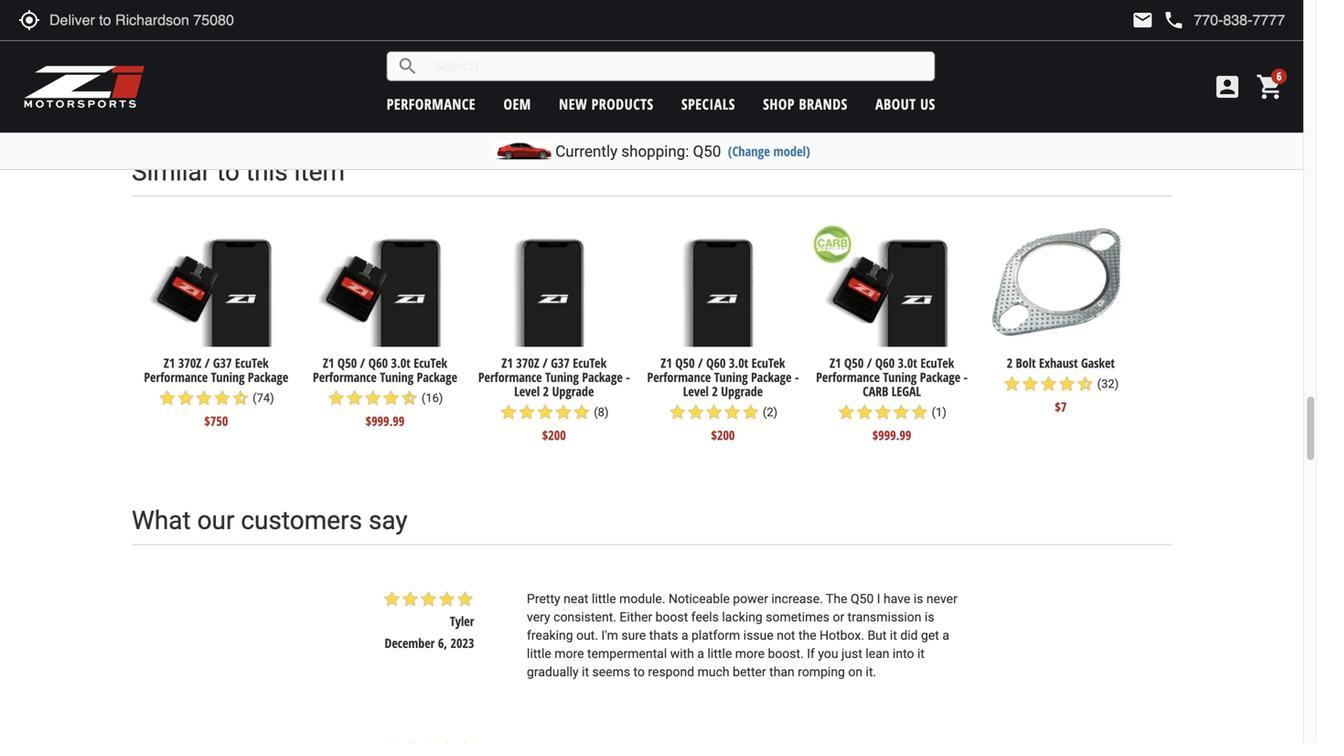Task type: describe. For each thing, give the bounding box(es) containing it.
new products
[[559, 94, 654, 114]]

(32)
[[1098, 378, 1119, 391]]

lean
[[866, 647, 890, 662]]

q50 for level
[[676, 355, 695, 372]]

/ for (8)
[[543, 355, 548, 372]]

not
[[777, 628, 796, 644]]

star star star star star tyler december 6, 2023
[[383, 590, 474, 652]]

z1 370z / g37 ecutek performance tuning package - level 2 upgrade star star star star star (8) $200
[[478, 355, 630, 444]]

2023
[[451, 635, 474, 652]]

$200 inside z1 q50 / q60 3.0t ecutek performance tuning package - level 2 upgrade star star star star star (2) $200
[[711, 427, 735, 444]]

0 vertical spatial is
[[914, 592, 924, 607]]

3.0t for legal
[[898, 355, 918, 372]]

z1 inside z1 q50 / q60 3.0t ecutek performance tuning package star star star star star_half (16) $999.99
[[323, 355, 334, 372]]

tyler
[[450, 613, 474, 630]]

package for level
[[751, 369, 792, 386]]

have
[[884, 592, 911, 607]]

what our customers say
[[132, 506, 408, 536]]

install
[[132, 3, 181, 24]]

z1 370z / g37 ecutek performance tuning package star star star star star_half (74) $750
[[144, 355, 289, 430]]

ecutek inside z1 370z / g37 ecutek performance tuning package star star star star star_half (74) $750
[[235, 355, 269, 372]]

i'm
[[602, 628, 618, 644]]

with
[[670, 647, 694, 662]]

gradually
[[527, 665, 579, 680]]

z1 for star
[[661, 355, 672, 372]]

tuning for level
[[714, 369, 748, 386]]

(8)
[[594, 406, 609, 419]]

1 vertical spatial this
[[246, 157, 288, 187]]

performance for star
[[313, 369, 377, 386]]

Search search field
[[419, 52, 935, 80]]

to inside pretty neat little module. noticeable power increase. the q50 i have is never very consistent. either boost feels lacking sometimes or transmission is freaking out. i'm sure thats a platform issue not the hotbox. but it did get a little more tempermental with a little more boost. if you just lean into it gradually it seems to respond much better than romping on it.
[[634, 665, 645, 680]]

/ for star
[[698, 355, 703, 372]]

z1 q50 / q60 3.0t ecutek performance tuning package - level 2 upgrade star star star star star (2) $200
[[647, 355, 799, 444]]

/ inside z1 q50 / q60 3.0t ecutek performance tuning package star star star star star_half (16) $999.99
[[360, 355, 365, 372]]

it.
[[866, 665, 877, 680]]

better
[[733, 665, 766, 680]]

currently
[[556, 142, 618, 161]]

performance inside z1 370z / g37 ecutek performance tuning package - level 2 upgrade star star star star star (8) $200
[[478, 369, 542, 386]]

performance link
[[387, 94, 476, 114]]

0 vertical spatial item
[[322, 3, 358, 24]]

- for upgrade
[[795, 369, 799, 386]]

the
[[799, 628, 817, 644]]

romping
[[798, 665, 845, 680]]

2 bolt  exhaust gasket star star star star star_half (32) $7
[[1003, 355, 1119, 416]]

6,
[[438, 635, 448, 652]]

similar
[[132, 157, 211, 187]]

(change
[[728, 142, 770, 160]]

issue
[[744, 628, 774, 644]]

3.0t for star
[[391, 355, 411, 372]]

mail phone
[[1132, 9, 1185, 31]]

consistent.
[[554, 610, 617, 625]]

ecutek inside z1 370z / g37 ecutek performance tuning package - level 2 upgrade star star star star star (8) $200
[[573, 355, 607, 372]]

brands
[[799, 94, 848, 114]]

ecutek for carb
[[921, 355, 955, 372]]

z1 motorsports logo image
[[23, 64, 146, 110]]

seems
[[592, 665, 631, 680]]

i
[[877, 592, 881, 607]]

feels
[[692, 610, 719, 625]]

2 more from the left
[[735, 647, 765, 662]]

manuals
[[186, 3, 256, 24]]

the
[[826, 592, 848, 607]]

new products link
[[559, 94, 654, 114]]

mail link
[[1132, 9, 1154, 31]]

370z for star
[[178, 355, 202, 372]]

g37 for star
[[213, 355, 232, 372]]

$999.99 inside z1 q50 / q60 3.0t ecutek performance tuning package star star star star star_half (16) $999.99
[[366, 413, 405, 430]]

2 horizontal spatial a
[[943, 628, 950, 644]]

tempermental
[[587, 647, 667, 662]]

bolt
[[1016, 355, 1036, 372]]

either
[[620, 610, 653, 625]]

package inside z1 370z / g37 ecutek performance tuning package star star star star star_half (74) $750
[[248, 369, 289, 386]]

respond
[[648, 665, 695, 680]]

2 inside z1 q50 / q60 3.0t ecutek performance tuning package - level 2 upgrade star star star star star (2) $200
[[712, 383, 718, 400]]

(1)
[[932, 406, 947, 419]]

0 horizontal spatial a
[[682, 628, 689, 644]]

similar to this item
[[132, 157, 345, 187]]

install_z1_vr30_hotbox_performance_tuner.pdf
[[177, 74, 418, 91]]

gasket
[[1082, 355, 1115, 372]]

my_location
[[18, 9, 40, 31]]

1 vertical spatial item
[[294, 157, 345, 187]]

about us link
[[876, 94, 936, 114]]

neat
[[564, 592, 589, 607]]

model)
[[774, 142, 811, 160]]

upgrade inside z1 370z / g37 ecutek performance tuning package - level 2 upgrade star star star star star (8) $200
[[552, 383, 594, 400]]

0 vertical spatial this
[[288, 3, 318, 24]]

customers
[[241, 506, 362, 536]]

package for star
[[417, 369, 458, 386]]

boost
[[656, 610, 688, 625]]

2 inside 2 bolt  exhaust gasket star star star star star_half (32) $7
[[1007, 355, 1013, 372]]

z1 for (8)
[[502, 355, 513, 372]]

increase.
[[772, 592, 823, 607]]

q60 for legal
[[876, 355, 895, 372]]

specials
[[682, 94, 736, 114]]

search
[[397, 55, 419, 77]]

us
[[921, 94, 936, 114]]

about us
[[876, 94, 936, 114]]

hotbox.
[[820, 628, 865, 644]]

into
[[893, 647, 915, 662]]

never
[[927, 592, 958, 607]]

0 vertical spatial to
[[217, 157, 240, 187]]

install_z1_vr30_hotbox_performance_tuner.pdf link
[[145, 49, 873, 112]]

ecutek for level
[[752, 355, 786, 372]]

currently shopping: q50 (change model)
[[556, 142, 811, 161]]

package inside z1 370z / g37 ecutek performance tuning package - level 2 upgrade star star star star star (8) $200
[[582, 369, 623, 386]]



Task type: vqa. For each thing, say whether or not it's contained in the screenshot.


Task type: locate. For each thing, give the bounding box(es) containing it.
2 performance from the left
[[313, 369, 377, 386]]

4 package from the left
[[751, 369, 792, 386]]

2 horizontal spatial q60
[[876, 355, 895, 372]]

say
[[369, 506, 408, 536]]

4 / from the left
[[698, 355, 703, 372]]

package
[[248, 369, 289, 386], [417, 369, 458, 386], [582, 369, 623, 386], [751, 369, 792, 386], [920, 369, 961, 386]]

z1 inside z1 370z / g37 ecutek performance tuning package - level 2 upgrade star star star star star (8) $200
[[502, 355, 513, 372]]

package up '(16)'
[[417, 369, 458, 386]]

2 tuning from the left
[[380, 369, 414, 386]]

little up consistent.
[[592, 592, 616, 607]]

- for star
[[964, 369, 968, 386]]

ecutek inside z1 q50 / q60 3.0t ecutek performance tuning package star star star star star_half (16) $999.99
[[414, 355, 448, 372]]

star_half left (32)
[[1076, 375, 1095, 394]]

1 horizontal spatial star_half
[[400, 389, 419, 408]]

package up (2)
[[751, 369, 792, 386]]

1 3.0t from the left
[[391, 355, 411, 372]]

$200 inside z1 370z / g37 ecutek performance tuning package - level 2 upgrade star star star star star (8) $200
[[542, 427, 566, 444]]

sure
[[622, 628, 646, 644]]

our
[[197, 506, 235, 536]]

is up get
[[925, 610, 935, 625]]

1 performance from the left
[[144, 369, 208, 386]]

(74)
[[253, 392, 274, 405]]

1 horizontal spatial more
[[735, 647, 765, 662]]

370z
[[178, 355, 202, 372], [516, 355, 540, 372]]

upgrade up (8)
[[552, 383, 594, 400]]

2 upgrade from the left
[[721, 383, 763, 400]]

than
[[770, 665, 795, 680]]

platform
[[692, 628, 741, 644]]

5 z1 from the left
[[830, 355, 841, 372]]

1 horizontal spatial 370z
[[516, 355, 540, 372]]

ecutek inside z1 q50 / q60 3.0t ecutek performance tuning package - level 2 upgrade star star star star star (2) $200
[[752, 355, 786, 372]]

370z inside z1 370z / g37 ecutek performance tuning package - level 2 upgrade star star star star star (8) $200
[[516, 355, 540, 372]]

2 370z from the left
[[516, 355, 540, 372]]

/ for (1)
[[867, 355, 872, 372]]

tuning inside z1 370z / g37 ecutek performance tuning package - level 2 upgrade star star star star star (8) $200
[[545, 369, 579, 386]]

little down freaking
[[527, 647, 552, 662]]

$750
[[204, 413, 228, 430]]

2 ecutek from the left
[[414, 355, 448, 372]]

1 / from the left
[[205, 355, 210, 372]]

tuning for star
[[380, 369, 414, 386]]

performance for level
[[647, 369, 711, 386]]

ecutek up the legal
[[921, 355, 955, 372]]

q50 for star
[[338, 355, 357, 372]]

/ inside z1 370z / g37 ecutek performance tuning package - level 2 upgrade star star star star star (8) $200
[[543, 355, 548, 372]]

1 horizontal spatial it
[[890, 628, 898, 644]]

legal
[[892, 383, 921, 400]]

1 horizontal spatial level
[[683, 383, 709, 400]]

3 performance from the left
[[478, 369, 542, 386]]

3.0t inside z1 q50 / q60 3.0t ecutek performance tuning package - carb legal star star star star star (1) $999.99
[[898, 355, 918, 372]]

power
[[733, 592, 769, 607]]

it
[[890, 628, 898, 644], [918, 647, 925, 662], [582, 665, 589, 680]]

1 - from the left
[[626, 369, 630, 386]]

if
[[807, 647, 815, 662]]

1 370z from the left
[[178, 355, 202, 372]]

tuning inside z1 q50 / q60 3.0t ecutek performance tuning package - carb legal star star star star star (1) $999.99
[[883, 369, 917, 386]]

get
[[921, 628, 940, 644]]

g37 inside z1 370z / g37 ecutek performance tuning package star star star star star_half (74) $750
[[213, 355, 232, 372]]

5 tuning from the left
[[883, 369, 917, 386]]

performance inside z1 q50 / q60 3.0t ecutek performance tuning package star star star star star_half (16) $999.99
[[313, 369, 377, 386]]

3 tuning from the left
[[545, 369, 579, 386]]

oem link
[[504, 94, 531, 114]]

5 / from the left
[[867, 355, 872, 372]]

is
[[914, 592, 924, 607], [925, 610, 935, 625]]

exhaust
[[1039, 355, 1078, 372]]

new
[[559, 94, 588, 114]]

1 vertical spatial is
[[925, 610, 935, 625]]

5 package from the left
[[920, 369, 961, 386]]

2 horizontal spatial it
[[918, 647, 925, 662]]

370z for level
[[516, 355, 540, 372]]

z1
[[164, 355, 175, 372], [323, 355, 334, 372], [502, 355, 513, 372], [661, 355, 672, 372], [830, 355, 841, 372]]

package up (1)
[[920, 369, 961, 386]]

1 horizontal spatial g37
[[551, 355, 570, 372]]

tuning inside z1 q50 / q60 3.0t ecutek performance tuning package star star star star star_half (16) $999.99
[[380, 369, 414, 386]]

transmission
[[848, 610, 922, 625]]

1 ecutek from the left
[[235, 355, 269, 372]]

or
[[833, 610, 845, 625]]

2 $200 from the left
[[711, 427, 735, 444]]

pretty neat little module. noticeable power increase. the q50 i have is never very consistent. either boost feels lacking sometimes or transmission is freaking out. i'm sure thats a platform issue not the hotbox. but it did get a little more tempermental with a little more boost. if you just lean into it gradually it seems to respond much better than romping on it.
[[527, 592, 958, 680]]

1 g37 from the left
[[213, 355, 232, 372]]

1 q60 from the left
[[369, 355, 388, 372]]

(16)
[[422, 392, 443, 405]]

very
[[527, 610, 551, 625]]

shop
[[763, 94, 795, 114]]

out.
[[577, 628, 598, 644]]

2 - from the left
[[795, 369, 799, 386]]

is right the have at the bottom right
[[914, 592, 924, 607]]

2 horizontal spatial -
[[964, 369, 968, 386]]

q60 for 2
[[707, 355, 726, 372]]

4 ecutek from the left
[[752, 355, 786, 372]]

3.0t inside z1 q50 / q60 3.0t ecutek performance tuning package - level 2 upgrade star star star star star (2) $200
[[729, 355, 749, 372]]

little down platform
[[708, 647, 732, 662]]

q60 inside z1 q50 / q60 3.0t ecutek performance tuning package star star star star star_half (16) $999.99
[[369, 355, 388, 372]]

4 tuning from the left
[[714, 369, 748, 386]]

phone link
[[1163, 9, 1286, 31]]

0 horizontal spatial to
[[217, 157, 240, 187]]

3 q60 from the left
[[876, 355, 895, 372]]

0 horizontal spatial 2
[[543, 383, 549, 400]]

q50 inside z1 q50 / q60 3.0t ecutek performance tuning package - level 2 upgrade star star star star star (2) $200
[[676, 355, 695, 372]]

0 horizontal spatial more
[[555, 647, 584, 662]]

0 horizontal spatial little
[[527, 647, 552, 662]]

1 horizontal spatial $999.99
[[873, 427, 912, 444]]

it right into
[[918, 647, 925, 662]]

just
[[842, 647, 863, 662]]

star_half
[[1076, 375, 1095, 394], [231, 389, 250, 408], [400, 389, 419, 408]]

2 vertical spatial it
[[582, 665, 589, 680]]

$7
[[1055, 399, 1067, 416]]

(change model) link
[[728, 142, 811, 160]]

phone
[[1163, 9, 1185, 31]]

2 horizontal spatial little
[[708, 647, 732, 662]]

package up (74) on the left of the page
[[248, 369, 289, 386]]

much
[[698, 665, 730, 680]]

q60
[[369, 355, 388, 372], [707, 355, 726, 372], [876, 355, 895, 372]]

1 horizontal spatial a
[[698, 647, 705, 662]]

1 vertical spatial to
[[634, 665, 645, 680]]

3 package from the left
[[582, 369, 623, 386]]

1 upgrade from the left
[[552, 383, 594, 400]]

/ inside z1 q50 / q60 3.0t ecutek performance tuning package - level 2 upgrade star star star star star (2) $200
[[698, 355, 703, 372]]

on
[[849, 665, 863, 680]]

ecutek up '(16)'
[[414, 355, 448, 372]]

tuning inside z1 q50 / q60 3.0t ecutek performance tuning package - level 2 upgrade star star star star star (2) $200
[[714, 369, 748, 386]]

december
[[385, 635, 435, 652]]

freaking
[[527, 628, 573, 644]]

more up "gradually"
[[555, 647, 584, 662]]

you
[[818, 647, 839, 662]]

1 horizontal spatial $200
[[711, 427, 735, 444]]

0 horizontal spatial star_half
[[231, 389, 250, 408]]

z1 inside z1 q50 / q60 3.0t ecutek performance tuning package - level 2 upgrade star star star star star (2) $200
[[661, 355, 672, 372]]

star_half inside z1 q50 / q60 3.0t ecutek performance tuning package star star star star star_half (16) $999.99
[[400, 389, 419, 408]]

5 performance from the left
[[816, 369, 880, 386]]

ecutek up (74) on the left of the page
[[235, 355, 269, 372]]

2 horizontal spatial 2
[[1007, 355, 1013, 372]]

0 vertical spatial it
[[890, 628, 898, 644]]

2 horizontal spatial star_half
[[1076, 375, 1095, 394]]

ecutek for star
[[414, 355, 448, 372]]

2 horizontal spatial 3.0t
[[898, 355, 918, 372]]

0 horizontal spatial 3.0t
[[391, 355, 411, 372]]

package up (8)
[[582, 369, 623, 386]]

2 package from the left
[[417, 369, 458, 386]]

2 q60 from the left
[[707, 355, 726, 372]]

0 horizontal spatial 370z
[[178, 355, 202, 372]]

0 horizontal spatial g37
[[213, 355, 232, 372]]

q50 inside pretty neat little module. noticeable power increase. the q50 i have is never very consistent. either boost feels lacking sometimes or transmission is freaking out. i'm sure thats a platform issue not the hotbox. but it did get a little more tempermental with a little more boost. if you just lean into it gradually it seems to respond much better than romping on it.
[[851, 592, 874, 607]]

mail
[[1132, 9, 1154, 31]]

ecutek inside z1 q50 / q60 3.0t ecutek performance tuning package - carb legal star star star star star (1) $999.99
[[921, 355, 955, 372]]

1 horizontal spatial -
[[795, 369, 799, 386]]

1 package from the left
[[248, 369, 289, 386]]

q60 for star
[[369, 355, 388, 372]]

1 more from the left
[[555, 647, 584, 662]]

0 horizontal spatial $999.99
[[366, 413, 405, 430]]

2 inside z1 370z / g37 ecutek performance tuning package - level 2 upgrade star star star star star (8) $200
[[543, 383, 549, 400]]

$999.99
[[366, 413, 405, 430], [873, 427, 912, 444]]

1 $200 from the left
[[542, 427, 566, 444]]

z1 q50 / q60 3.0t ecutek performance tuning package star star star star star_half (16) $999.99
[[313, 355, 458, 430]]

a right with on the bottom right
[[698, 647, 705, 662]]

star_half inside z1 370z / g37 ecutek performance tuning package star star star star star_half (74) $750
[[231, 389, 250, 408]]

it left did
[[890, 628, 898, 644]]

1 level from the left
[[514, 383, 540, 400]]

tuning inside z1 370z / g37 ecutek performance tuning package star star star star star_half (74) $750
[[211, 369, 245, 386]]

$999.99 inside z1 q50 / q60 3.0t ecutek performance tuning package - carb legal star star star star star (1) $999.99
[[873, 427, 912, 444]]

to down tempermental
[[634, 665, 645, 680]]

shopping:
[[622, 142, 689, 161]]

shopping_cart link
[[1252, 72, 1286, 102]]

package inside z1 q50 / q60 3.0t ecutek performance tuning package star star star star star_half (16) $999.99
[[417, 369, 458, 386]]

-
[[626, 369, 630, 386], [795, 369, 799, 386], [964, 369, 968, 386]]

- inside z1 q50 / q60 3.0t ecutek performance tuning package - level 2 upgrade star star star star star (2) $200
[[795, 369, 799, 386]]

upgrade up (2)
[[721, 383, 763, 400]]

0 horizontal spatial q60
[[369, 355, 388, 372]]

z1 inside z1 370z / g37 ecutek performance tuning package star star star star star_half (74) $750
[[164, 355, 175, 372]]

performance inside z1 q50 / q60 3.0t ecutek performance tuning package - level 2 upgrade star star star star star (2) $200
[[647, 369, 711, 386]]

4 z1 from the left
[[661, 355, 672, 372]]

level inside z1 q50 / q60 3.0t ecutek performance tuning package - level 2 upgrade star star star star star (2) $200
[[683, 383, 709, 400]]

0 horizontal spatial $200
[[542, 427, 566, 444]]

ecutek up (8)
[[573, 355, 607, 372]]

star
[[1003, 375, 1022, 394], [1022, 375, 1040, 394], [1040, 375, 1058, 394], [1058, 375, 1076, 394], [158, 389, 177, 408], [177, 389, 195, 408], [195, 389, 213, 408], [213, 389, 231, 408], [327, 389, 346, 408], [346, 389, 364, 408], [364, 389, 382, 408], [382, 389, 400, 408], [500, 403, 518, 422], [518, 403, 536, 422], [536, 403, 555, 422], [555, 403, 573, 422], [573, 403, 591, 422], [669, 403, 687, 422], [687, 403, 705, 422], [705, 403, 724, 422], [724, 403, 742, 422], [742, 403, 760, 422], [838, 403, 856, 422], [856, 403, 874, 422], [874, 403, 893, 422], [893, 403, 911, 422], [911, 403, 929, 422], [383, 590, 401, 609], [401, 590, 419, 609], [419, 590, 438, 609], [438, 590, 456, 609], [456, 590, 474, 609]]

1 horizontal spatial 3.0t
[[729, 355, 749, 372]]

more up better
[[735, 647, 765, 662]]

1 horizontal spatial 2
[[712, 383, 718, 400]]

2 level from the left
[[683, 383, 709, 400]]

3 / from the left
[[543, 355, 548, 372]]

star_half left (74) on the left of the page
[[231, 389, 250, 408]]

boost.
[[768, 647, 804, 662]]

1 horizontal spatial is
[[925, 610, 935, 625]]

star_half left '(16)'
[[400, 389, 419, 408]]

4 performance from the left
[[647, 369, 711, 386]]

noticeable
[[669, 592, 730, 607]]

upgrade
[[552, 383, 594, 400], [721, 383, 763, 400]]

package inside z1 q50 / q60 3.0t ecutek performance tuning package - carb legal star star star star star (1) $999.99
[[920, 369, 961, 386]]

0 horizontal spatial upgrade
[[552, 383, 594, 400]]

1 tuning from the left
[[211, 369, 245, 386]]

ecutek up (2)
[[752, 355, 786, 372]]

account_box link
[[1209, 72, 1247, 102]]

account_box
[[1213, 72, 1243, 102]]

module.
[[620, 592, 666, 607]]

star_half inside 2 bolt  exhaust gasket star star star star star_half (32) $7
[[1076, 375, 1095, 394]]

1 horizontal spatial upgrade
[[721, 383, 763, 400]]

oem
[[504, 94, 531, 114]]

products
[[592, 94, 654, 114]]

package for carb
[[920, 369, 961, 386]]

0 horizontal spatial level
[[514, 383, 540, 400]]

it left seems
[[582, 665, 589, 680]]

1 horizontal spatial to
[[634, 665, 645, 680]]

1 horizontal spatial little
[[592, 592, 616, 607]]

a up with on the bottom right
[[682, 628, 689, 644]]

for
[[260, 3, 283, 24]]

/ inside z1 q50 / q60 3.0t ecutek performance tuning package - carb legal star star star star star (1) $999.99
[[867, 355, 872, 372]]

lacking
[[722, 610, 763, 625]]

performance inside z1 q50 / q60 3.0t ecutek performance tuning package - carb legal star star star star star (1) $999.99
[[816, 369, 880, 386]]

1 z1 from the left
[[164, 355, 175, 372]]

g37 inside z1 370z / g37 ecutek performance tuning package - level 2 upgrade star star star star star (8) $200
[[551, 355, 570, 372]]

1 horizontal spatial q60
[[707, 355, 726, 372]]

q50 for carb
[[845, 355, 864, 372]]

- inside z1 q50 / q60 3.0t ecutek performance tuning package - carb legal star star star star star (1) $999.99
[[964, 369, 968, 386]]

2 g37 from the left
[[551, 355, 570, 372]]

2 z1 from the left
[[323, 355, 334, 372]]

0 horizontal spatial -
[[626, 369, 630, 386]]

q60 inside z1 q50 / q60 3.0t ecutek performance tuning package - carb legal star star star star star (1) $999.99
[[876, 355, 895, 372]]

performance inside z1 370z / g37 ecutek performance tuning package star star star star star_half (74) $750
[[144, 369, 208, 386]]

level inside z1 370z / g37 ecutek performance tuning package - level 2 upgrade star star star star star (8) $200
[[514, 383, 540, 400]]

q50 inside z1 q50 / q60 3.0t ecutek performance tuning package star star star star star_half (16) $999.99
[[338, 355, 357, 372]]

2 3.0t from the left
[[729, 355, 749, 372]]

a right get
[[943, 628, 950, 644]]

3 ecutek from the left
[[573, 355, 607, 372]]

z1 for (1)
[[830, 355, 841, 372]]

package inside z1 q50 / q60 3.0t ecutek performance tuning package - level 2 upgrade star star star star star (2) $200
[[751, 369, 792, 386]]

- inside z1 370z / g37 ecutek performance tuning package - level 2 upgrade star star star star star (8) $200
[[626, 369, 630, 386]]

shopping_cart
[[1256, 72, 1286, 102]]

but
[[868, 628, 887, 644]]

2 / from the left
[[360, 355, 365, 372]]

z1 inside z1 q50 / q60 3.0t ecutek performance tuning package - carb legal star star star star star (1) $999.99
[[830, 355, 841, 372]]

3.0t for 2
[[729, 355, 749, 372]]

performance for carb
[[816, 369, 880, 386]]

2
[[1007, 355, 1013, 372], [543, 383, 549, 400], [712, 383, 718, 400]]

this
[[288, 3, 318, 24], [246, 157, 288, 187]]

q50 inside z1 q50 / q60 3.0t ecutek performance tuning package - carb legal star star star star star (1) $999.99
[[845, 355, 864, 372]]

3 3.0t from the left
[[898, 355, 918, 372]]

upgrade inside z1 q50 / q60 3.0t ecutek performance tuning package - level 2 upgrade star star star star star (2) $200
[[721, 383, 763, 400]]

q60 inside z1 q50 / q60 3.0t ecutek performance tuning package - level 2 upgrade star star star star star (2) $200
[[707, 355, 726, 372]]

0 horizontal spatial it
[[582, 665, 589, 680]]

3 z1 from the left
[[502, 355, 513, 372]]

g37 for upgrade
[[551, 355, 570, 372]]

shop brands
[[763, 94, 848, 114]]

tuning
[[211, 369, 245, 386], [380, 369, 414, 386], [545, 369, 579, 386], [714, 369, 748, 386], [883, 369, 917, 386]]

pretty
[[527, 592, 561, 607]]

g37
[[213, 355, 232, 372], [551, 355, 570, 372]]

0 horizontal spatial is
[[914, 592, 924, 607]]

370z inside z1 370z / g37 ecutek performance tuning package star star star star star_half (74) $750
[[178, 355, 202, 372]]

item
[[322, 3, 358, 24], [294, 157, 345, 187]]

/ inside z1 370z / g37 ecutek performance tuning package star star star star star_half (74) $750
[[205, 355, 210, 372]]

z1 q50 / q60 3.0t ecutek performance tuning package - carb legal star star star star star (1) $999.99
[[816, 355, 968, 444]]

3 - from the left
[[964, 369, 968, 386]]

1 vertical spatial it
[[918, 647, 925, 662]]

level
[[514, 383, 540, 400], [683, 383, 709, 400]]

3.0t inside z1 q50 / q60 3.0t ecutek performance tuning package star star star star star_half (16) $999.99
[[391, 355, 411, 372]]

5 ecutek from the left
[[921, 355, 955, 372]]

to right similar
[[217, 157, 240, 187]]

tuning for carb
[[883, 369, 917, 386]]

(2)
[[763, 406, 778, 419]]



